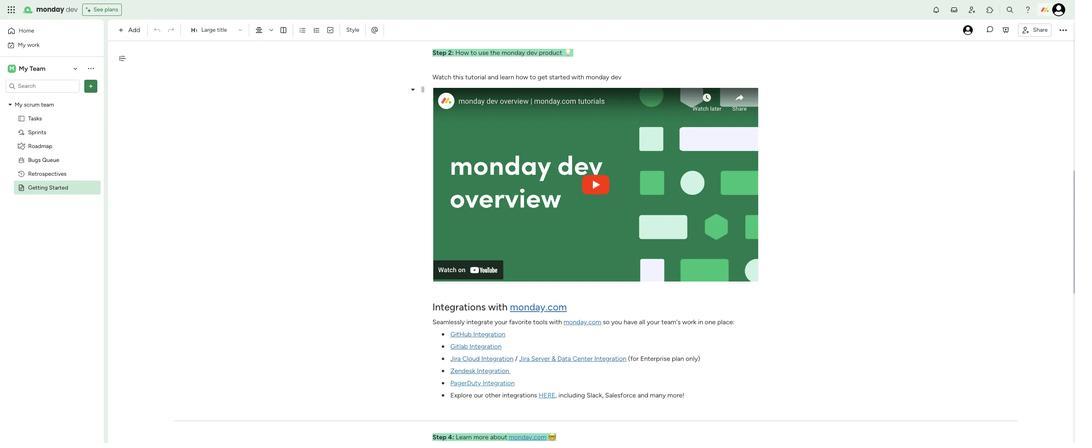 Task type: locate. For each thing, give the bounding box(es) containing it.
1 vertical spatial work
[[682, 318, 696, 326]]

bugs
[[28, 157, 41, 163]]

style button
[[343, 23, 363, 37]]

seamlessly
[[432, 318, 465, 326]]

your right all
[[647, 318, 660, 326]]

💡
[[564, 49, 572, 57]]

monday
[[36, 5, 64, 14], [502, 49, 525, 57], [586, 73, 609, 81]]

cloud
[[462, 355, 480, 363]]

0 horizontal spatial your
[[495, 318, 507, 326]]

0 vertical spatial monday.com link
[[510, 301, 567, 313]]

0 horizontal spatial jira
[[450, 355, 461, 363]]

to left get
[[530, 73, 536, 81]]

checklist image
[[327, 26, 334, 34]]

1 vertical spatial and
[[638, 392, 648, 399]]

0 vertical spatial and
[[488, 73, 498, 81]]

in
[[698, 318, 703, 326]]

see plans
[[93, 6, 118, 13]]

step left 4:
[[432, 434, 446, 441]]

integration left the /
[[481, 355, 513, 363]]

style
[[346, 26, 359, 33]]

1 step from the top
[[432, 49, 446, 57]]

and left learn at the top left of the page
[[488, 73, 498, 81]]

1 image left zendesk
[[442, 370, 444, 373]]

with right started at right top
[[571, 73, 584, 81]]

see plans button
[[82, 4, 122, 16]]

0 vertical spatial my
[[18, 41, 26, 48]]

more!
[[667, 392, 684, 399]]

integration left (for
[[594, 355, 626, 363]]

1 image left cloud
[[442, 358, 444, 360]]

and
[[488, 73, 498, 81], [638, 392, 648, 399]]

search everything image
[[1006, 6, 1014, 14]]

integration
[[473, 331, 505, 338], [469, 343, 502, 351], [481, 355, 513, 363], [594, 355, 626, 363], [477, 367, 509, 375], [483, 380, 515, 387]]

integration up the jira cloud integration link
[[469, 343, 502, 351]]

0 horizontal spatial dev
[[66, 5, 78, 14]]

integrations
[[502, 392, 537, 399]]

monday.com link up the tools
[[510, 301, 567, 313]]

workspace image
[[8, 64, 16, 73]]

1 horizontal spatial work
[[682, 318, 696, 326]]

tasks
[[28, 115, 42, 122]]

my for my work
[[18, 41, 26, 48]]

public board image
[[18, 115, 25, 122]]

learn
[[456, 434, 472, 441]]

monday.com
[[510, 301, 567, 313], [564, 318, 601, 326], [509, 434, 546, 441]]

integrate
[[466, 318, 493, 326]]

started
[[49, 184, 68, 191]]

my down home
[[18, 41, 26, 48]]

1 image left pagerduty
[[442, 382, 444, 385]]

here
[[539, 392, 555, 399]]

github integration
[[450, 331, 505, 338]]

0 vertical spatial with
[[571, 73, 584, 81]]

data
[[557, 355, 571, 363]]

2 vertical spatial monday
[[586, 73, 609, 81]]

your down integrations with monday.com
[[495, 318, 507, 326]]

1 image down seamlessly
[[442, 334, 444, 336]]

work down home
[[27, 41, 40, 48]]

0 vertical spatial dev
[[66, 5, 78, 14]]

0 vertical spatial to
[[471, 49, 477, 57]]

jira right the /
[[519, 355, 530, 363]]

monday.com link left 🤓
[[509, 434, 546, 441]]

my right caret down image
[[15, 101, 22, 108]]

queue
[[42, 157, 59, 163]]

integration for gitlab integration
[[469, 343, 502, 351]]

many
[[650, 392, 666, 399]]

dev
[[66, 5, 78, 14], [527, 49, 537, 57], [611, 73, 622, 81]]

0 horizontal spatial monday
[[36, 5, 64, 14]]

1 vertical spatial step
[[432, 434, 446, 441]]

monday.com link for so you have all your team's work in one place:
[[564, 318, 601, 326]]

maria williams image
[[1052, 3, 1065, 16]]

2 vertical spatial monday.com link
[[509, 434, 546, 441]]

caret down image
[[9, 102, 12, 108]]

how
[[516, 73, 528, 81]]

menu image
[[420, 86, 426, 93]]

1 image
[[442, 334, 444, 336], [442, 346, 444, 348], [442, 358, 444, 360], [442, 370, 444, 373], [442, 382, 444, 385], [442, 395, 444, 397]]

1 horizontal spatial jira
[[519, 355, 530, 363]]

with right the tools
[[549, 318, 562, 326]]

integration up pagerduty integration at left bottom
[[477, 367, 509, 375]]

watch this tutorial and learn how to get started with monday dev
[[432, 73, 622, 81]]

and left many
[[638, 392, 648, 399]]

5 1 image from the top
[[442, 382, 444, 385]]

0 vertical spatial monday.com
[[510, 301, 567, 313]]

1 horizontal spatial monday
[[502, 49, 525, 57]]

pagerduty
[[450, 380, 481, 387]]

tools
[[533, 318, 548, 326]]

0 vertical spatial step
[[432, 49, 446, 57]]

4 1 image from the top
[[442, 370, 444, 373]]

2 vertical spatial my
[[15, 101, 22, 108]]

list box containing my scrum team
[[0, 96, 104, 305]]

0 vertical spatial work
[[27, 41, 40, 48]]

server
[[531, 355, 550, 363]]

1 horizontal spatial to
[[530, 73, 536, 81]]

monday.com left 🤓
[[509, 434, 546, 441]]

plans
[[105, 6, 118, 13]]

monday up home button
[[36, 5, 64, 14]]

get
[[538, 73, 547, 81]]

0 horizontal spatial with
[[488, 301, 508, 313]]

2 vertical spatial dev
[[611, 73, 622, 81]]

integration up other
[[483, 380, 515, 387]]

to
[[471, 49, 477, 57], [530, 73, 536, 81]]

my inside list box
[[15, 101, 22, 108]]

2 step from the top
[[432, 434, 446, 441]]

1 vertical spatial monday.com link
[[564, 318, 601, 326]]

workspace selection element
[[8, 64, 47, 74]]

apps image
[[986, 6, 994, 14]]

with
[[571, 73, 584, 81], [488, 301, 508, 313], [549, 318, 562, 326]]

my work
[[18, 41, 40, 48]]

integrations
[[432, 301, 486, 313]]

work inside button
[[27, 41, 40, 48]]

watch
[[432, 73, 451, 81]]

option
[[0, 97, 104, 99]]

monday right the
[[502, 49, 525, 57]]

list box
[[0, 96, 104, 305]]

my inside workspace selection element
[[19, 65, 28, 72]]

1 your from the left
[[495, 318, 507, 326]]

plan
[[672, 355, 684, 363]]

1 image left explore
[[442, 395, 444, 397]]

1 1 image from the top
[[442, 334, 444, 336]]

0 horizontal spatial to
[[471, 49, 477, 57]]

favorite
[[509, 318, 532, 326]]

step for step 4: learn more about monday.com 🤓
[[432, 434, 446, 441]]

2 horizontal spatial monday
[[586, 73, 609, 81]]

monday.com left so
[[564, 318, 601, 326]]

1 vertical spatial dev
[[527, 49, 537, 57]]

/
[[515, 355, 518, 363]]

1 image for gitlab integration
[[442, 346, 444, 348]]

retrospectives
[[28, 170, 67, 177]]

team
[[41, 101, 54, 108]]

integration down integrate at the bottom
[[473, 331, 505, 338]]

monday.com link
[[510, 301, 567, 313], [564, 318, 601, 326], [509, 434, 546, 441]]

to left the use
[[471, 49, 477, 57]]

jira
[[450, 355, 461, 363], [519, 355, 530, 363]]

0 horizontal spatial work
[[27, 41, 40, 48]]

1 vertical spatial my
[[19, 65, 28, 72]]

pagerduty integration link
[[450, 380, 515, 387]]

tutorial
[[465, 73, 486, 81]]

4:
[[448, 434, 454, 441]]

monday.com up the tools
[[510, 301, 567, 313]]

6 1 image from the top
[[442, 395, 444, 397]]

my inside button
[[18, 41, 26, 48]]

add button
[[115, 24, 145, 37]]

workspace options image
[[87, 64, 95, 73]]

center
[[573, 355, 593, 363]]

monday right started at right top
[[586, 73, 609, 81]]

1 horizontal spatial your
[[647, 318, 660, 326]]

home button
[[5, 24, 88, 37]]

monday.com link left so
[[564, 318, 601, 326]]

work left in
[[682, 318, 696, 326]]

bugs queue
[[28, 157, 59, 163]]

jira down gitlab
[[450, 355, 461, 363]]

with up integrate at the bottom
[[488, 301, 508, 313]]

2 1 image from the top
[[442, 346, 444, 348]]

integration for pagerduty integration
[[483, 380, 515, 387]]

step left 2:
[[432, 49, 446, 57]]

my
[[18, 41, 26, 48], [19, 65, 28, 72], [15, 101, 22, 108]]

work
[[27, 41, 40, 48], [682, 318, 696, 326]]

1 image left gitlab
[[442, 346, 444, 348]]

large
[[201, 26, 216, 33]]

1 horizontal spatial with
[[549, 318, 562, 326]]

my right workspace icon
[[19, 65, 28, 72]]

2 vertical spatial with
[[549, 318, 562, 326]]



Task type: vqa. For each thing, say whether or not it's contained in the screenshot.
the rightmost to
yes



Task type: describe. For each thing, give the bounding box(es) containing it.
2 vertical spatial monday.com
[[509, 434, 546, 441]]

step 4: learn more about monday.com 🤓
[[432, 434, 556, 441]]

share
[[1033, 26, 1048, 33]]

add
[[128, 26, 140, 34]]

(for
[[628, 355, 639, 363]]

notifications image
[[932, 6, 940, 14]]

🤓
[[548, 434, 556, 441]]

team's
[[661, 318, 681, 326]]

monday dev
[[36, 5, 78, 14]]

bulleted list image
[[299, 26, 306, 34]]

inbox image
[[950, 6, 958, 14]]

monday.com link for integrations with monday.com
[[510, 301, 567, 313]]

integration for github integration
[[473, 331, 505, 338]]

so
[[603, 318, 610, 326]]

home
[[19, 27, 34, 34]]

1 image for zendesk integration
[[442, 370, 444, 373]]

0 vertical spatial monday
[[36, 5, 64, 14]]

salesforce
[[605, 392, 636, 399]]

including
[[558, 392, 585, 399]]

you
[[611, 318, 622, 326]]

1 horizontal spatial and
[[638, 392, 648, 399]]

2:
[[448, 49, 454, 57]]

2 jira from the left
[[519, 355, 530, 363]]

my for my team
[[19, 65, 28, 72]]

title
[[217, 26, 227, 33]]

only)
[[686, 355, 700, 363]]

seamlessly integrate your favorite tools with monday.com so you have all your team's work in one place:
[[432, 318, 735, 326]]

learn
[[500, 73, 514, 81]]

mention image
[[371, 26, 379, 34]]

explore our other integrations here , including slack, salesforce and many more!
[[450, 392, 684, 399]]

1 jira from the left
[[450, 355, 461, 363]]

gitlab integration
[[450, 343, 502, 351]]

1 image for github integration
[[442, 334, 444, 336]]

options image
[[87, 82, 95, 90]]

layout image
[[280, 26, 287, 34]]

team
[[29, 65, 45, 72]]

1 vertical spatial to
[[530, 73, 536, 81]]

the
[[490, 49, 500, 57]]

use
[[478, 49, 489, 57]]

place:
[[717, 318, 735, 326]]

3 1 image from the top
[[442, 358, 444, 360]]

2 horizontal spatial dev
[[611, 73, 622, 81]]

my scrum team
[[15, 101, 54, 108]]

jira cloud integration link
[[450, 355, 513, 363]]

jira server & data center integration link
[[519, 355, 626, 363]]

Search in workspace field
[[17, 81, 68, 91]]

my work button
[[5, 38, 88, 52]]

0 horizontal spatial and
[[488, 73, 498, 81]]

more
[[473, 434, 489, 441]]

integration for zendesk integration
[[477, 367, 509, 375]]

invite members image
[[968, 6, 976, 14]]

getting started
[[28, 184, 68, 191]]

getting
[[28, 184, 48, 191]]

other
[[485, 392, 501, 399]]

1 vertical spatial with
[[488, 301, 508, 313]]

share button
[[1018, 23, 1051, 36]]

large title
[[201, 26, 227, 33]]

&
[[552, 355, 556, 363]]

how
[[455, 49, 469, 57]]

about
[[490, 434, 507, 441]]

my team
[[19, 65, 45, 72]]

see
[[93, 6, 103, 13]]

2 your from the left
[[647, 318, 660, 326]]

,
[[555, 392, 557, 399]]

slack,
[[587, 392, 604, 399]]

github
[[450, 331, 472, 338]]

m
[[9, 65, 14, 72]]

product
[[539, 49, 562, 57]]

help image
[[1024, 6, 1032, 14]]

sprints
[[28, 129, 46, 136]]

our
[[474, 392, 483, 399]]

jira cloud integration / jira server & data center integration (for enterprise plan only)
[[450, 355, 700, 363]]

all
[[639, 318, 645, 326]]

explore
[[450, 392, 472, 399]]

gitlab integration link
[[450, 343, 502, 351]]

roadmap
[[28, 143, 52, 150]]

zendesk integration
[[450, 367, 511, 375]]

integrations with monday.com
[[432, 301, 567, 313]]

step 2: how to use the monday dev product 💡
[[432, 49, 574, 57]]

2 horizontal spatial with
[[571, 73, 584, 81]]

public board image
[[18, 184, 25, 192]]

zendesk
[[450, 367, 475, 375]]

select product image
[[7, 6, 15, 14]]

numbered list image
[[313, 26, 320, 34]]

1 horizontal spatial dev
[[527, 49, 537, 57]]

pagerduty integration
[[450, 380, 515, 387]]

1 vertical spatial monday.com
[[564, 318, 601, 326]]

one
[[705, 318, 716, 326]]

v2 ellipsis image
[[1060, 25, 1067, 35]]

have
[[624, 318, 637, 326]]

scrum
[[24, 101, 40, 108]]

step for step 2: how to use the monday dev product 💡
[[432, 49, 446, 57]]

1 vertical spatial monday
[[502, 49, 525, 57]]

my for my scrum team
[[15, 101, 22, 108]]

here link
[[539, 392, 555, 399]]

1 image for pagerduty integration
[[442, 382, 444, 385]]

enterprise
[[640, 355, 670, 363]]

zendesk integration link
[[450, 367, 511, 375]]

started
[[549, 73, 570, 81]]

board activity image
[[963, 25, 973, 35]]



